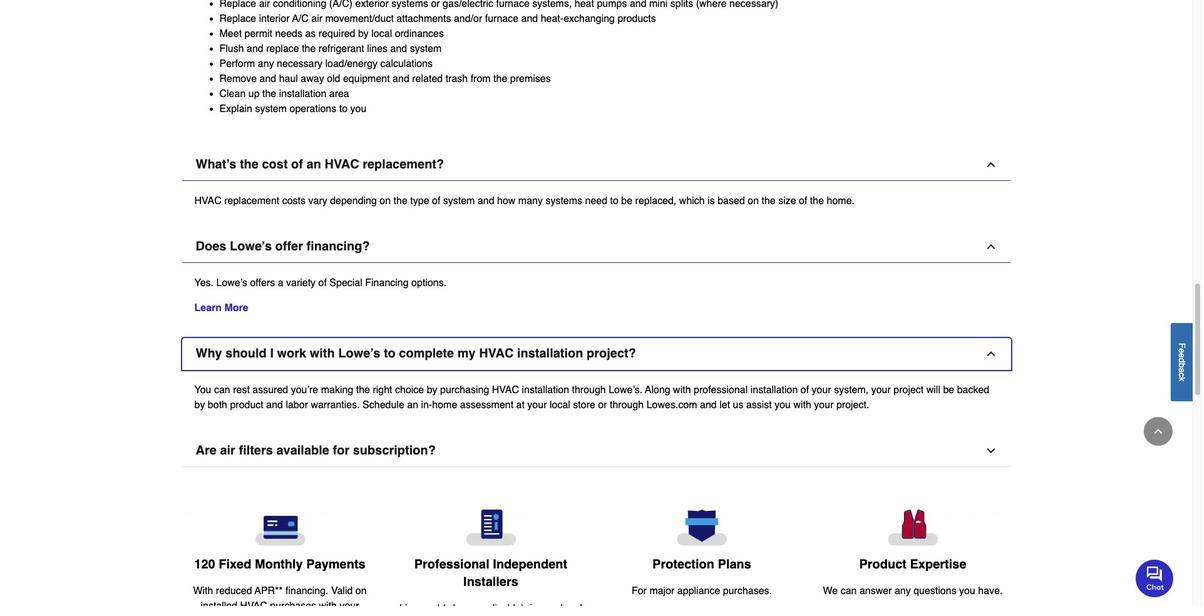 Task type: describe. For each thing, give the bounding box(es) containing it.
products
[[618, 13, 656, 24]]

or
[[598, 400, 607, 411]]

why should i work with lowe's to complete my hvac installation project?
[[196, 346, 636, 361]]

available
[[277, 443, 329, 458]]

will
[[927, 385, 941, 396]]

hvac inside 'what's the cost of an hvac replacement?' button
[[325, 157, 359, 172]]

for major appliance purchases.
[[632, 586, 772, 597]]

work
[[277, 346, 306, 361]]

2 horizontal spatial system
[[443, 195, 475, 207]]

2 vertical spatial you
[[960, 586, 976, 597]]

monthly
[[255, 557, 303, 572]]

of right variety
[[319, 277, 327, 289]]

you inside the replace interior a/c air movement/duct attachments and/or furnace and heat-exchanging products meet permit needs as required by local ordinances flush and replace the refrigerant lines and system perform any necessary load/energy calculations remove and haul away old equipment and related trash from the premises clean up the installation area explain system operations to you
[[350, 103, 367, 115]]

equipment
[[343, 73, 390, 85]]

chat invite button image
[[1136, 559, 1174, 597]]

local inside the replace interior a/c air movement/duct attachments and/or furnace and heat-exchanging products meet permit needs as required by local ordinances flush and replace the refrigerant lines and system perform any necessary load/energy calculations remove and haul away old equipment and related trash from the premises clean up the installation area explain system operations to you
[[372, 28, 392, 39]]

we
[[823, 586, 838, 597]]

subscription?
[[353, 443, 436, 458]]

operations
[[290, 103, 337, 115]]

your left project
[[872, 385, 891, 396]]

with
[[193, 586, 213, 597]]

the left the home.
[[810, 195, 824, 207]]

learn
[[194, 303, 222, 314]]

protection plans
[[653, 557, 752, 572]]

and up calculations
[[391, 43, 407, 54]]

have.
[[979, 586, 1003, 597]]

for
[[632, 586, 647, 597]]

the right the up
[[262, 88, 276, 100]]

with inside button
[[310, 346, 335, 361]]

professional independent installers
[[414, 557, 568, 589]]

home.
[[827, 195, 855, 207]]

plans
[[718, 557, 752, 572]]

more
[[225, 303, 249, 314]]

the inside you can rest assured you're making the right choice by purchasing hvac installation through lowe's. along with professional installation of your system, your project will be backed by both product and labor warranties. schedule an in-home assessment at your local store or through lowes.com and let us assist you with your project.
[[356, 385, 370, 396]]

the left type
[[394, 195, 408, 207]]

hvac inside why should i work with lowe's to complete my hvac installation project? button
[[479, 346, 514, 361]]

refrigerant
[[319, 43, 364, 54]]

and down calculations
[[393, 73, 410, 85]]

of right type
[[432, 195, 441, 207]]

scroll to top element
[[1144, 417, 1173, 446]]

system,
[[834, 385, 869, 396]]

what's the cost of an hvac replacement? button
[[182, 149, 1011, 181]]

store
[[573, 400, 596, 411]]

are
[[196, 443, 217, 458]]

valid
[[331, 586, 353, 597]]

you inside you can rest assured you're making the right choice by purchasing hvac installation through lowe's. along with professional installation of your system, your project will be backed by both product and labor warranties. schedule an in-home assessment at your local store or through lowes.com and let us assist you with your project.
[[775, 400, 791, 411]]

lowe's.
[[609, 385, 643, 396]]

a dark blue credit card icon. image
[[184, 510, 376, 546]]

to inside the replace interior a/c air movement/duct attachments and/or furnace and heat-exchanging products meet permit needs as required by local ordinances flush and replace the refrigerant lines and system perform any necessary load/energy calculations remove and haul away old equipment and related trash from the premises clean up the installation area explain system operations to you
[[339, 103, 348, 115]]

a dark blue background check icon. image
[[396, 510, 587, 546]]

home
[[432, 400, 457, 411]]

be inside you can rest assured you're making the right choice by purchasing hvac installation through lowe's. along with professional installation of your system, your project will be backed by both product and labor warranties. schedule an in-home assessment at your local store or through lowes.com and let us assist you with your project.
[[944, 385, 955, 396]]

your left project.
[[814, 400, 834, 411]]

lowe's for yes.
[[216, 277, 247, 289]]

2 e from the top
[[1178, 353, 1188, 358]]

explain
[[220, 103, 252, 115]]

questions
[[914, 586, 957, 597]]

installation inside button
[[517, 346, 583, 361]]

120
[[194, 557, 215, 572]]

and up the up
[[260, 73, 276, 85]]

required
[[319, 28, 355, 39]]

heat-
[[541, 13, 564, 24]]

assist
[[747, 400, 772, 411]]

product
[[230, 400, 264, 411]]

1 vertical spatial any
[[895, 586, 911, 597]]

any inside the replace interior a/c air movement/duct attachments and/or furnace and heat-exchanging products meet permit needs as required by local ordinances flush and replace the refrigerant lines and system perform any necessary load/energy calculations remove and haul away old equipment and related trash from the premises clean up the installation area explain system operations to you
[[258, 58, 274, 70]]

your left system,
[[812, 385, 832, 396]]

c
[[1178, 373, 1188, 377]]

k
[[1178, 377, 1188, 381]]

0 horizontal spatial be
[[622, 195, 633, 207]]

why
[[196, 346, 222, 361]]

how
[[497, 195, 516, 207]]

which
[[680, 195, 705, 207]]

costs
[[282, 195, 306, 207]]

on for valid
[[356, 586, 367, 597]]

can for we
[[841, 586, 857, 597]]

the right from
[[494, 73, 508, 85]]

replace interior a/c air movement/duct attachments and/or furnace and heat-exchanging products meet permit needs as required by local ordinances flush and replace the refrigerant lines and system perform any necessary load/energy calculations remove and haul away old equipment and related trash from the premises clean up the installation area explain system operations to you
[[220, 13, 656, 115]]

schedule
[[363, 400, 405, 411]]

the down "as"
[[302, 43, 316, 54]]

2 horizontal spatial to
[[610, 195, 619, 207]]

answer
[[860, 586, 892, 597]]

an inside you can rest assured you're making the right choice by purchasing hvac installation through lowe's. along with professional installation of your system, your project will be backed by both product and labor warranties. schedule an in-home assessment at your local store or through lowes.com and let us assist you with your project.
[[407, 400, 418, 411]]

financing options.
[[365, 277, 447, 289]]

air inside the replace interior a/c air movement/duct attachments and/or furnace and heat-exchanging products meet permit needs as required by local ordinances flush and replace the refrigerant lines and system perform any necessary load/energy calculations remove and haul away old equipment and related trash from the premises clean up the installation area explain system operations to you
[[311, 13, 323, 24]]

expertise
[[910, 557, 967, 572]]

should
[[226, 346, 267, 361]]

of inside button
[[291, 157, 303, 172]]

lowe's inside button
[[338, 346, 380, 361]]

an inside button
[[307, 157, 321, 172]]

the inside button
[[240, 157, 259, 172]]

0 vertical spatial system
[[410, 43, 442, 54]]

is
[[708, 195, 715, 207]]

independent
[[493, 557, 568, 572]]

filters
[[239, 443, 273, 458]]

on for depending
[[380, 195, 391, 207]]

and left how
[[478, 195, 495, 207]]

size
[[779, 195, 797, 207]]

2 horizontal spatial by
[[427, 385, 438, 396]]

a/c
[[292, 13, 309, 24]]

in-
[[421, 400, 432, 411]]

offers
[[250, 277, 275, 289]]

my
[[458, 346, 476, 361]]

financing.
[[286, 586, 329, 597]]

f
[[1178, 343, 1188, 348]]

cost
[[262, 157, 288, 172]]

hvac inside you can rest assured you're making the right choice by purchasing hvac installation through lowe's. along with professional installation of your system, your project will be backed by both product and labor warranties. schedule an in-home assessment at your local store or through lowes.com and let us assist you with your project.
[[492, 385, 519, 396]]

choice
[[395, 385, 424, 396]]

0 horizontal spatial through
[[572, 385, 606, 396]]

major
[[650, 586, 675, 597]]

by inside the replace interior a/c air movement/duct attachments and/or furnace and heat-exchanging products meet permit needs as required by local ordinances flush and replace the refrigerant lines and system perform any necessary load/energy calculations remove and haul away old equipment and related trash from the premises clean up the installation area explain system operations to you
[[358, 28, 369, 39]]



Task type: locate. For each thing, give the bounding box(es) containing it.
chevron up image for does lowe's offer financing?
[[985, 241, 997, 253]]

with
[[310, 346, 335, 361], [673, 385, 691, 396], [794, 400, 812, 411], [319, 601, 337, 606]]

hvac inside with reduced apr** financing. valid on installed hvac purchases with you
[[240, 601, 267, 606]]

0 horizontal spatial to
[[339, 103, 348, 115]]

hvac up depending
[[325, 157, 359, 172]]

exchanging
[[564, 13, 615, 24]]

a up k
[[1178, 368, 1188, 373]]

project?
[[587, 346, 636, 361]]

2 vertical spatial system
[[443, 195, 475, 207]]

1 horizontal spatial to
[[384, 346, 396, 361]]

2 vertical spatial lowe's
[[338, 346, 380, 361]]

1 horizontal spatial through
[[610, 400, 644, 411]]

and left heat-
[[521, 13, 538, 24]]

with reduced apr** financing. valid on installed hvac purchases with you
[[192, 586, 367, 606]]

depending
[[330, 195, 377, 207]]

1 e from the top
[[1178, 348, 1188, 353]]

assessment
[[460, 400, 514, 411]]

by
[[358, 28, 369, 39], [427, 385, 438, 396], [194, 400, 205, 411]]

of right cost
[[291, 157, 303, 172]]

learn more
[[194, 303, 249, 314]]

can
[[214, 385, 230, 396], [841, 586, 857, 597]]

0 horizontal spatial local
[[372, 28, 392, 39]]

at
[[516, 400, 525, 411]]

on right depending
[[380, 195, 391, 207]]

0 vertical spatial air
[[311, 13, 323, 24]]

2 vertical spatial to
[[384, 346, 396, 361]]

0 horizontal spatial air
[[220, 443, 235, 458]]

0 horizontal spatial any
[[258, 58, 274, 70]]

0 horizontal spatial chevron up image
[[985, 158, 997, 171]]

product expertise
[[860, 557, 967, 572]]

1 horizontal spatial chevron up image
[[1153, 425, 1165, 438]]

0 horizontal spatial an
[[307, 157, 321, 172]]

can for you
[[214, 385, 230, 396]]

of inside you can rest assured you're making the right choice by purchasing hvac installation through lowe's. along with professional installation of your system, your project will be backed by both product and labor warranties. schedule an in-home assessment at your local store or through lowes.com and let us assist you with your project.
[[801, 385, 809, 396]]

lines
[[367, 43, 388, 54]]

lowe's inside button
[[230, 239, 272, 254]]

attachments
[[397, 13, 451, 24]]

1 vertical spatial a
[[1178, 368, 1188, 373]]

e up b
[[1178, 353, 1188, 358]]

chevron up image inside why should i work with lowe's to complete my hvac installation project? button
[[985, 348, 997, 360]]

chevron up image
[[985, 241, 997, 253], [985, 348, 997, 360]]

0 vertical spatial by
[[358, 28, 369, 39]]

any down replace
[[258, 58, 274, 70]]

labor
[[286, 400, 308, 411]]

of right size
[[799, 195, 808, 207]]

on right based
[[748, 195, 759, 207]]

complete
[[399, 346, 454, 361]]

air right are
[[220, 443, 235, 458]]

along
[[645, 385, 671, 396]]

any
[[258, 58, 274, 70], [895, 586, 911, 597]]

air up "as"
[[311, 13, 323, 24]]

2 horizontal spatial you
[[960, 586, 976, 597]]

1 vertical spatial air
[[220, 443, 235, 458]]

system down the up
[[255, 103, 287, 115]]

an left in-
[[407, 400, 418, 411]]

chevron up image
[[985, 158, 997, 171], [1153, 425, 1165, 438]]

1 vertical spatial to
[[610, 195, 619, 207]]

1 horizontal spatial can
[[841, 586, 857, 597]]

lowe's
[[230, 239, 272, 254], [216, 277, 247, 289], [338, 346, 380, 361]]

what's the cost of an hvac replacement?
[[196, 157, 444, 172]]

1 chevron up image from the top
[[985, 241, 997, 253]]

related
[[412, 73, 443, 85]]

with inside with reduced apr** financing. valid on installed hvac purchases with you
[[319, 601, 337, 606]]

0 vertical spatial be
[[622, 195, 633, 207]]

installation
[[279, 88, 327, 100], [517, 346, 583, 361], [522, 385, 569, 396], [751, 385, 798, 396]]

a right offers
[[278, 277, 283, 289]]

air
[[311, 13, 323, 24], [220, 443, 235, 458]]

area
[[329, 88, 349, 100]]

chevron up image inside does lowe's offer financing? button
[[985, 241, 997, 253]]

0 horizontal spatial system
[[255, 103, 287, 115]]

b
[[1178, 363, 1188, 368]]

1 vertical spatial you
[[775, 400, 791, 411]]

be right will
[[944, 385, 955, 396]]

any right answer
[[895, 586, 911, 597]]

you right assist
[[775, 400, 791, 411]]

with right assist
[[794, 400, 812, 411]]

and left let
[[700, 400, 717, 411]]

0 vertical spatial chevron up image
[[985, 241, 997, 253]]

air inside button
[[220, 443, 235, 458]]

i
[[270, 346, 274, 361]]

1 vertical spatial system
[[255, 103, 287, 115]]

and down permit
[[247, 43, 264, 54]]

right
[[373, 385, 392, 396]]

and down assured
[[266, 400, 283, 411]]

the left cost
[[240, 157, 259, 172]]

1 horizontal spatial any
[[895, 586, 911, 597]]

can inside you can rest assured you're making the right choice by purchasing hvac installation through lowe's. along with professional installation of your system, your project will be backed by both product and labor warranties. schedule an in-home assessment at your local store or through lowes.com and let us assist you with your project.
[[214, 385, 230, 396]]

f e e d b a c k
[[1178, 343, 1188, 381]]

be left replaced,
[[622, 195, 633, 207]]

120 fixed monthly payments
[[194, 557, 366, 572]]

let
[[720, 400, 730, 411]]

yes.
[[194, 277, 214, 289]]

to inside button
[[384, 346, 396, 361]]

installers
[[464, 575, 519, 589]]

installation inside the replace interior a/c air movement/duct attachments and/or furnace and heat-exchanging products meet permit needs as required by local ordinances flush and replace the refrigerant lines and system perform any necessary load/energy calculations remove and haul away old equipment and related trash from the premises clean up the installation area explain system operations to you
[[279, 88, 327, 100]]

1 horizontal spatial local
[[550, 400, 571, 411]]

1 horizontal spatial by
[[358, 28, 369, 39]]

apr**
[[255, 586, 283, 597]]

project
[[894, 385, 924, 396]]

chevron up image inside scroll to top element
[[1153, 425, 1165, 438]]

local left store
[[550, 400, 571, 411]]

offer
[[275, 239, 303, 254]]

to left complete
[[384, 346, 396, 361]]

2 horizontal spatial on
[[748, 195, 759, 207]]

a lowe's red vest icon. image
[[818, 510, 1009, 546]]

1 horizontal spatial be
[[944, 385, 955, 396]]

a blue badge icon. image
[[607, 510, 798, 546]]

0 horizontal spatial you
[[350, 103, 367, 115]]

meet
[[220, 28, 242, 39]]

lowe's up the "more"
[[216, 277, 247, 289]]

to down area
[[339, 103, 348, 115]]

1 vertical spatial chevron up image
[[985, 348, 997, 360]]

1 vertical spatial lowe's
[[216, 277, 247, 289]]

the
[[302, 43, 316, 54], [494, 73, 508, 85], [262, 88, 276, 100], [240, 157, 259, 172], [394, 195, 408, 207], [762, 195, 776, 207], [810, 195, 824, 207], [356, 385, 370, 396]]

0 horizontal spatial by
[[194, 400, 205, 411]]

a inside button
[[1178, 368, 1188, 373]]

both
[[208, 400, 227, 411]]

replaced,
[[635, 195, 677, 207]]

protection
[[653, 557, 715, 572]]

hvac right 'my'
[[479, 346, 514, 361]]

0 vertical spatial chevron up image
[[985, 158, 997, 171]]

systems
[[546, 195, 583, 207]]

of left system,
[[801, 385, 809, 396]]

1 horizontal spatial system
[[410, 43, 442, 54]]

interior
[[259, 13, 290, 24]]

furnace
[[485, 13, 519, 24]]

permit
[[245, 28, 272, 39]]

1 horizontal spatial on
[[380, 195, 391, 207]]

the left size
[[762, 195, 776, 207]]

1 vertical spatial chevron up image
[[1153, 425, 1165, 438]]

1 horizontal spatial a
[[1178, 368, 1188, 373]]

2 chevron up image from the top
[[985, 348, 997, 360]]

1 horizontal spatial an
[[407, 400, 418, 411]]

of
[[291, 157, 303, 172], [432, 195, 441, 207], [799, 195, 808, 207], [319, 277, 327, 289], [801, 385, 809, 396]]

0 vertical spatial to
[[339, 103, 348, 115]]

making
[[321, 385, 353, 396]]

fixed
[[219, 557, 251, 572]]

chevron down image
[[985, 445, 997, 457]]

haul
[[279, 73, 298, 85]]

project.
[[837, 400, 870, 411]]

chevron up image inside 'what's the cost of an hvac replacement?' button
[[985, 158, 997, 171]]

are air filters available for subscription?
[[196, 443, 436, 458]]

0 horizontal spatial a
[[278, 277, 283, 289]]

0 horizontal spatial can
[[214, 385, 230, 396]]

by up in-
[[427, 385, 438, 396]]

e up d
[[1178, 348, 1188, 353]]

to right need
[[610, 195, 619, 207]]

through up store
[[572, 385, 606, 396]]

with down valid
[[319, 601, 337, 606]]

replace
[[220, 13, 256, 24]]

your right at
[[528, 400, 547, 411]]

needs
[[275, 28, 303, 39]]

replace
[[266, 43, 299, 54]]

0 vertical spatial through
[[572, 385, 606, 396]]

lowe's up making
[[338, 346, 380, 361]]

vary
[[308, 195, 327, 207]]

1 horizontal spatial air
[[311, 13, 323, 24]]

an up the vary
[[307, 157, 321, 172]]

lowes.com
[[647, 400, 698, 411]]

and
[[521, 13, 538, 24], [247, 43, 264, 54], [391, 43, 407, 54], [260, 73, 276, 85], [393, 73, 410, 85], [478, 195, 495, 207], [266, 400, 283, 411], [700, 400, 717, 411]]

yes. lowe's offers a variety of special financing options.
[[194, 277, 447, 289]]

away
[[301, 73, 324, 85]]

with up lowes.com
[[673, 385, 691, 396]]

load/energy
[[325, 58, 378, 70]]

0 vertical spatial any
[[258, 58, 274, 70]]

local inside you can rest assured you're making the right choice by purchasing hvac installation through lowe's. along with professional installation of your system, your project will be backed by both product and labor warranties. schedule an in-home assessment at your local store or through lowes.com and let us assist you with your project.
[[550, 400, 571, 411]]

the left right
[[356, 385, 370, 396]]

does
[[196, 239, 226, 254]]

system down ordinances
[[410, 43, 442, 54]]

replacement?
[[363, 157, 444, 172]]

learn more link
[[194, 303, 249, 314]]

1 vertical spatial be
[[944, 385, 955, 396]]

0 vertical spatial can
[[214, 385, 230, 396]]

clean
[[220, 88, 246, 100]]

2 vertical spatial by
[[194, 400, 205, 411]]

based
[[718, 195, 745, 207]]

with right "work" at the left
[[310, 346, 335, 361]]

you can rest assured you're making the right choice by purchasing hvac installation through lowe's. along with professional installation of your system, your project will be backed by both product and labor warranties. schedule an in-home assessment at your local store or through lowes.com and let us assist you with your project.
[[194, 385, 990, 411]]

1 vertical spatial an
[[407, 400, 418, 411]]

many
[[519, 195, 543, 207]]

reduced
[[216, 586, 252, 597]]

lowe's left offer
[[230, 239, 272, 254]]

trash
[[446, 73, 468, 85]]

lowe's for does
[[230, 239, 272, 254]]

are air filters available for subscription? button
[[182, 435, 1011, 467]]

1 vertical spatial local
[[550, 400, 571, 411]]

system right type
[[443, 195, 475, 207]]

hvac down apr**
[[240, 601, 267, 606]]

you left have.
[[960, 586, 976, 597]]

us
[[733, 400, 744, 411]]

necessary
[[277, 58, 323, 70]]

1 horizontal spatial you
[[775, 400, 791, 411]]

on inside with reduced apr** financing. valid on installed hvac purchases with you
[[356, 586, 367, 597]]

you
[[194, 385, 211, 396]]

for
[[333, 443, 350, 458]]

0 vertical spatial lowe's
[[230, 239, 272, 254]]

by down movement/duct at the top of the page
[[358, 28, 369, 39]]

local up lines
[[372, 28, 392, 39]]

an
[[307, 157, 321, 172], [407, 400, 418, 411]]

1 vertical spatial through
[[610, 400, 644, 411]]

chevron up image for why should i work with lowe's to complete my hvac installation project?
[[985, 348, 997, 360]]

installed
[[201, 601, 237, 606]]

purchases.
[[723, 586, 772, 597]]

hvac down what's
[[194, 195, 222, 207]]

0 vertical spatial an
[[307, 157, 321, 172]]

can up "both"
[[214, 385, 230, 396]]

1 vertical spatial can
[[841, 586, 857, 597]]

you down "equipment"
[[350, 103, 367, 115]]

you're
[[291, 385, 318, 396]]

1 vertical spatial by
[[427, 385, 438, 396]]

on right valid
[[356, 586, 367, 597]]

0 vertical spatial you
[[350, 103, 367, 115]]

by down you at the left bottom
[[194, 400, 205, 411]]

hvac up at
[[492, 385, 519, 396]]

through down lowe's.
[[610, 400, 644, 411]]

0 vertical spatial a
[[278, 277, 283, 289]]

premises
[[510, 73, 551, 85]]

e
[[1178, 348, 1188, 353], [1178, 353, 1188, 358]]

0 vertical spatial local
[[372, 28, 392, 39]]

0 horizontal spatial on
[[356, 586, 367, 597]]

can right we
[[841, 586, 857, 597]]



Task type: vqa. For each thing, say whether or not it's contained in the screenshot.
remodel. on the left of page
no



